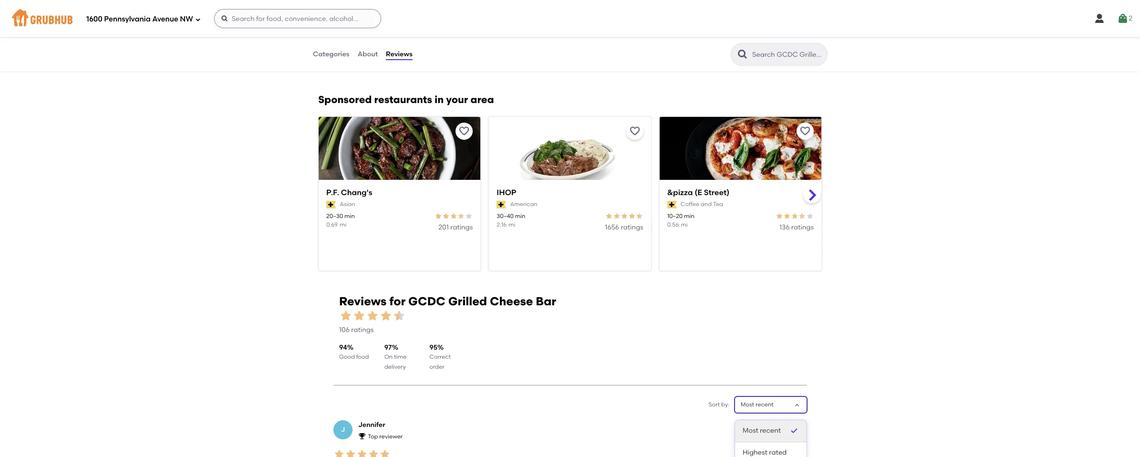 Task type: vqa. For each thing, say whether or not it's contained in the screenshot.
the Breakfast
no



Task type: describe. For each thing, give the bounding box(es) containing it.
for
[[389, 294, 406, 308]]

in
[[435, 94, 444, 106]]

106 ratings
[[339, 326, 374, 334]]

chang's
[[341, 188, 373, 197]]

j
[[341, 426, 345, 434]]

avenue
[[152, 15, 178, 23]]

94 good food
[[339, 343, 369, 360]]

highest rated
[[743, 448, 787, 457]]

&pizza (e street) logo image
[[660, 117, 822, 197]]

search icon image
[[737, 49, 749, 60]]

30–40
[[497, 213, 514, 220]]

most recent option
[[735, 421, 807, 442]]

save this restaurant button for (e
[[797, 123, 814, 140]]

mi for p.f. chang's
[[340, 221, 347, 228]]

good
[[339, 354, 355, 360]]

ihop link
[[497, 188, 644, 198]]

0 vertical spatial most recent
[[741, 401, 774, 408]]

97
[[384, 343, 392, 352]]

area
[[471, 94, 494, 106]]

order
[[430, 363, 445, 370]]

mi for &pizza (e street)
[[681, 221, 688, 228]]

jul 27, 2023
[[776, 421, 807, 428]]

2 button
[[1118, 10, 1133, 27]]

reviewer
[[379, 433, 403, 440]]

p.f. chang's link
[[326, 188, 473, 198]]

10–20
[[667, 213, 683, 220]]

min for p.f. chang's
[[345, 213, 355, 220]]

main navigation navigation
[[0, 0, 1141, 37]]

on
[[384, 354, 393, 360]]

bar
[[536, 294, 556, 308]]

95 correct order
[[430, 343, 451, 370]]

nw
[[180, 15, 193, 23]]

Sort by: field
[[741, 401, 774, 409]]

20–30
[[326, 213, 343, 220]]

categories button
[[313, 37, 350, 72]]

106
[[339, 326, 350, 334]]

ratings for &pizza (e street)
[[792, 223, 814, 231]]

&pizza (e street)
[[667, 188, 730, 197]]

subscription pass image for &pizza
[[667, 201, 677, 208]]

highest
[[743, 448, 768, 457]]

2 save this restaurant button from the left
[[626, 123, 644, 140]]

most recent inside option
[[743, 427, 781, 435]]

2.16
[[497, 221, 507, 228]]

top
[[368, 433, 378, 440]]

136
[[780, 223, 790, 231]]

most inside field
[[741, 401, 754, 408]]

reviews for gcdc grilled cheese bar
[[339, 294, 556, 308]]

27,
[[785, 421, 792, 428]]

2023
[[794, 421, 807, 428]]

ratings right 106
[[351, 326, 374, 334]]

&pizza (e street) link
[[667, 188, 814, 198]]

(e
[[695, 188, 702, 197]]

ratings for p.f. chang's
[[451, 223, 473, 231]]

jennifer
[[358, 421, 385, 429]]

&pizza
[[667, 188, 693, 197]]

categories
[[313, 50, 350, 58]]

save this restaurant button for chang's
[[456, 123, 473, 140]]

97 on time delivery
[[384, 343, 407, 370]]

recent inside field
[[756, 401, 774, 408]]



Task type: locate. For each thing, give the bounding box(es) containing it.
0.69
[[326, 221, 338, 228]]

0 horizontal spatial subscription pass image
[[326, 201, 336, 208]]

and
[[701, 201, 712, 208]]

min for ihop
[[515, 213, 526, 220]]

1 vertical spatial most
[[743, 427, 759, 435]]

2 horizontal spatial mi
[[681, 221, 688, 228]]

0 vertical spatial reviews
[[386, 50, 413, 58]]

2 mi from the left
[[509, 221, 516, 228]]

min inside 10–20 min 0.56 mi
[[684, 213, 695, 220]]

save this restaurant image for &pizza (e street)
[[800, 126, 811, 137]]

most recent up most recent option
[[741, 401, 774, 408]]

1 horizontal spatial mi
[[509, 221, 516, 228]]

3 save this restaurant button from the left
[[797, 123, 814, 140]]

ratings right 136 on the right of page
[[792, 223, 814, 231]]

about
[[358, 50, 378, 58]]

1 subscription pass image from the left
[[326, 201, 336, 208]]

recent up most recent option
[[756, 401, 774, 408]]

jul
[[776, 421, 784, 428]]

2 subscription pass image from the left
[[667, 201, 677, 208]]

1 mi from the left
[[340, 221, 347, 228]]

restaurants
[[374, 94, 432, 106]]

ratings
[[451, 223, 473, 231], [621, 223, 644, 231], [792, 223, 814, 231], [351, 326, 374, 334]]

2 min from the left
[[515, 213, 526, 220]]

Search for food, convenience, alcohol... search field
[[214, 9, 381, 28]]

p.f. chang's
[[326, 188, 373, 197]]

0 vertical spatial most
[[741, 401, 754, 408]]

mi inside 20–30 min 0.69 mi
[[340, 221, 347, 228]]

1600 pennsylvania avenue nw
[[86, 15, 193, 23]]

reviews
[[386, 50, 413, 58], [339, 294, 387, 308]]

most
[[741, 401, 754, 408], [743, 427, 759, 435]]

mi right 0.56
[[681, 221, 688, 228]]

coffee
[[681, 201, 700, 208]]

delivery
[[384, 363, 406, 370]]

ratings right 1656
[[621, 223, 644, 231]]

reviews for reviews for gcdc grilled cheese bar
[[339, 294, 387, 308]]

0 vertical spatial recent
[[756, 401, 774, 408]]

most inside option
[[743, 427, 759, 435]]

svg image left 2 button
[[1094, 13, 1106, 24]]

most up highest
[[743, 427, 759, 435]]

by:
[[722, 401, 730, 408]]

0 horizontal spatial mi
[[340, 221, 347, 228]]

street)
[[704, 188, 730, 197]]

min down coffee
[[684, 213, 695, 220]]

reviews up 106 ratings
[[339, 294, 387, 308]]

reviews right about
[[386, 50, 413, 58]]

reviews for reviews
[[386, 50, 413, 58]]

reviews button
[[386, 37, 413, 72]]

1 horizontal spatial svg image
[[1094, 13, 1106, 24]]

sort
[[709, 401, 720, 408]]

about button
[[357, 37, 378, 72]]

recent inside option
[[760, 427, 781, 435]]

subscription pass image for p.f.
[[326, 201, 336, 208]]

svg image right nw
[[221, 15, 228, 22]]

trophy icon image
[[358, 432, 366, 440]]

mi right 0.69
[[340, 221, 347, 228]]

cheese
[[490, 294, 533, 308]]

save this restaurant image for ihop
[[629, 126, 641, 137]]

most right by:
[[741, 401, 754, 408]]

recent left 27,
[[760, 427, 781, 435]]

2
[[1129, 14, 1133, 22]]

2 horizontal spatial save this restaurant button
[[797, 123, 814, 140]]

mi for ihop
[[509, 221, 516, 228]]

1656 ratings
[[605, 223, 644, 231]]

136 ratings
[[780, 223, 814, 231]]

1 horizontal spatial save this restaurant button
[[626, 123, 644, 140]]

2 save this restaurant image from the left
[[800, 126, 811, 137]]

1 save this restaurant image from the left
[[629, 126, 641, 137]]

0 horizontal spatial svg image
[[221, 15, 228, 22]]

ihop
[[497, 188, 517, 197]]

caret down icon image
[[794, 401, 801, 409]]

svg image
[[1094, 13, 1106, 24], [221, 15, 228, 22]]

min down asian
[[345, 213, 355, 220]]

min inside 20–30 min 0.69 mi
[[345, 213, 355, 220]]

20–30 min 0.69 mi
[[326, 213, 355, 228]]

correct
[[430, 354, 451, 360]]

1 horizontal spatial min
[[515, 213, 526, 220]]

1 horizontal spatial svg image
[[1118, 13, 1129, 24]]

1 vertical spatial recent
[[760, 427, 781, 435]]

1600
[[86, 15, 102, 23]]

mi right 2.16
[[509, 221, 516, 228]]

your
[[446, 94, 468, 106]]

1 save this restaurant button from the left
[[456, 123, 473, 140]]

201 ratings
[[439, 223, 473, 231]]

min inside 30–40 min 2.16 mi
[[515, 213, 526, 220]]

subscription pass image up 10–20
[[667, 201, 677, 208]]

1656
[[605, 223, 619, 231]]

time
[[394, 354, 407, 360]]

0 horizontal spatial svg image
[[195, 16, 201, 22]]

svg image
[[1118, 13, 1129, 24], [195, 16, 201, 22]]

mi inside 30–40 min 2.16 mi
[[509, 221, 516, 228]]

svg image inside 2 button
[[1118, 13, 1129, 24]]

1 horizontal spatial save this restaurant image
[[800, 126, 811, 137]]

1 vertical spatial most recent
[[743, 427, 781, 435]]

most recent
[[741, 401, 774, 408], [743, 427, 781, 435]]

tea
[[713, 201, 723, 208]]

mi
[[340, 221, 347, 228], [509, 221, 516, 228], [681, 221, 688, 228]]

3 mi from the left
[[681, 221, 688, 228]]

save this restaurant image
[[459, 126, 470, 137]]

recent
[[756, 401, 774, 408], [760, 427, 781, 435]]

sponsored restaurants in your area
[[318, 94, 494, 106]]

95
[[430, 343, 438, 352]]

star icon image
[[435, 212, 443, 220], [443, 212, 450, 220], [450, 212, 458, 220], [458, 212, 465, 220], [458, 212, 465, 220], [465, 212, 473, 220], [605, 212, 613, 220], [613, 212, 621, 220], [621, 212, 628, 220], [628, 212, 636, 220], [636, 212, 644, 220], [636, 212, 644, 220], [776, 212, 784, 220], [784, 212, 791, 220], [791, 212, 799, 220], [799, 212, 806, 220], [799, 212, 806, 220], [806, 212, 814, 220], [339, 309, 353, 323], [353, 309, 366, 323], [366, 309, 379, 323], [379, 309, 393, 323], [393, 309, 406, 323], [393, 309, 406, 323], [334, 449, 345, 457], [345, 449, 356, 457], [356, 449, 368, 457], [368, 449, 379, 457], [379, 449, 391, 457]]

94
[[339, 343, 347, 352]]

reviews inside button
[[386, 50, 413, 58]]

0 horizontal spatial save this restaurant button
[[456, 123, 473, 140]]

sponsored
[[318, 94, 372, 106]]

ratings right "201"
[[451, 223, 473, 231]]

subscription pass image down p.f.
[[326, 201, 336, 208]]

0.56
[[667, 221, 679, 228]]

check icon image
[[790, 426, 799, 436]]

3 min from the left
[[684, 213, 695, 220]]

mi inside 10–20 min 0.56 mi
[[681, 221, 688, 228]]

food
[[356, 354, 369, 360]]

min for &pizza (e street)
[[684, 213, 695, 220]]

p.f.
[[326, 188, 339, 197]]

save this restaurant button
[[456, 123, 473, 140], [626, 123, 644, 140], [797, 123, 814, 140]]

asian
[[340, 201, 355, 208]]

sort by:
[[709, 401, 730, 408]]

subscription pass image
[[326, 201, 336, 208], [667, 201, 677, 208]]

rated
[[769, 448, 787, 457]]

Search GCDC Grilled Cheese Bar search field
[[752, 50, 825, 59]]

most recent up highest rated
[[743, 427, 781, 435]]

1 horizontal spatial subscription pass image
[[667, 201, 677, 208]]

ratings for ihop
[[621, 223, 644, 231]]

american
[[510, 201, 538, 208]]

p.f. chang's  logo image
[[319, 117, 481, 197]]

gcdc
[[409, 294, 446, 308]]

1 min from the left
[[345, 213, 355, 220]]

grilled
[[448, 294, 487, 308]]

10–20 min 0.56 mi
[[667, 213, 695, 228]]

save this restaurant image
[[629, 126, 641, 137], [800, 126, 811, 137]]

2 horizontal spatial min
[[684, 213, 695, 220]]

min down american
[[515, 213, 526, 220]]

top reviewer
[[368, 433, 403, 440]]

30–40 min 2.16 mi
[[497, 213, 526, 228]]

0 horizontal spatial save this restaurant image
[[629, 126, 641, 137]]

coffee and tea
[[681, 201, 723, 208]]

ihop logo image
[[489, 117, 651, 197]]

min
[[345, 213, 355, 220], [515, 213, 526, 220], [684, 213, 695, 220]]

1 vertical spatial reviews
[[339, 294, 387, 308]]

201
[[439, 223, 449, 231]]

pennsylvania
[[104, 15, 151, 23]]

0 horizontal spatial min
[[345, 213, 355, 220]]

subscription pass image
[[497, 201, 507, 208]]



